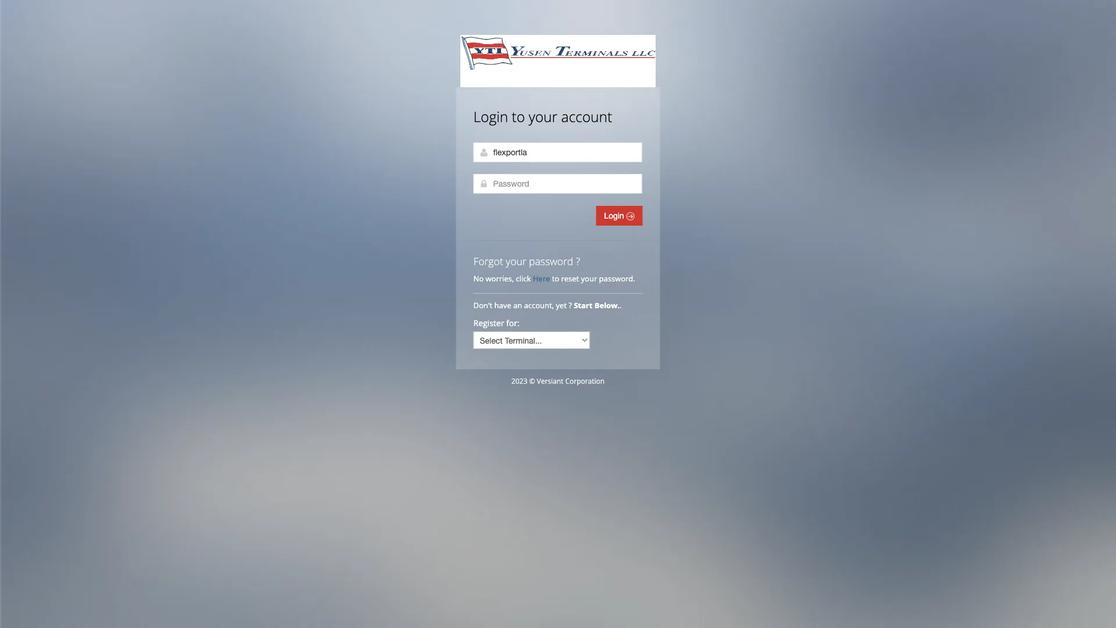 Task type: describe. For each thing, give the bounding box(es) containing it.
no
[[474, 273, 484, 284]]

login for login to your account
[[474, 107, 508, 126]]

forgot
[[474, 254, 503, 268]]

register for:
[[474, 317, 520, 328]]

login to your account
[[474, 107, 613, 126]]

2023 © versiant corporation
[[512, 376, 605, 386]]

don't
[[474, 300, 493, 311]]

user image
[[480, 148, 489, 157]]

worries,
[[486, 273, 514, 284]]

.
[[620, 300, 622, 311]]

reset
[[562, 273, 579, 284]]

login button
[[596, 206, 643, 226]]

Username text field
[[474, 143, 642, 162]]

an
[[514, 300, 522, 311]]

yet
[[556, 300, 567, 311]]

login for login
[[605, 211, 627, 220]]

Password password field
[[474, 174, 642, 194]]

here
[[533, 273, 550, 284]]

click
[[516, 273, 531, 284]]

here link
[[533, 273, 550, 284]]

©
[[530, 376, 535, 386]]

password
[[529, 254, 574, 268]]

0 vertical spatial to
[[512, 107, 525, 126]]

corporation
[[566, 376, 605, 386]]



Task type: vqa. For each thing, say whether or not it's contained in the screenshot.
topmost ?
yes



Task type: locate. For each thing, give the bounding box(es) containing it.
1 vertical spatial ?
[[569, 300, 572, 311]]

for:
[[507, 317, 520, 328]]

to up username text field
[[512, 107, 525, 126]]

your up click
[[506, 254, 527, 268]]

1 horizontal spatial to
[[552, 273, 560, 284]]

account,
[[524, 300, 554, 311]]

password.
[[599, 273, 636, 284]]

? right yet
[[569, 300, 572, 311]]

2023
[[512, 376, 528, 386]]

0 vertical spatial login
[[474, 107, 508, 126]]

to inside forgot your password ? no worries, click here to reset your password.
[[552, 273, 560, 284]]

1 vertical spatial login
[[605, 211, 627, 220]]

to
[[512, 107, 525, 126], [552, 273, 560, 284]]

account
[[562, 107, 613, 126]]

2 vertical spatial your
[[581, 273, 597, 284]]

1 vertical spatial your
[[506, 254, 527, 268]]

0 horizontal spatial login
[[474, 107, 508, 126]]

0 vertical spatial your
[[529, 107, 558, 126]]

lock image
[[480, 179, 489, 188]]

login
[[474, 107, 508, 126], [605, 211, 627, 220]]

1 vertical spatial to
[[552, 273, 560, 284]]

1 horizontal spatial ?
[[576, 254, 581, 268]]

2 horizontal spatial your
[[581, 273, 597, 284]]

your
[[529, 107, 558, 126], [506, 254, 527, 268], [581, 273, 597, 284]]

register
[[474, 317, 505, 328]]

below.
[[595, 300, 620, 311]]

have
[[495, 300, 512, 311]]

login inside button
[[605, 211, 627, 220]]

0 horizontal spatial to
[[512, 107, 525, 126]]

start
[[574, 300, 593, 311]]

to right here
[[552, 273, 560, 284]]

0 horizontal spatial your
[[506, 254, 527, 268]]

swapright image
[[627, 212, 635, 220]]

? up reset
[[576, 254, 581, 268]]

?
[[576, 254, 581, 268], [569, 300, 572, 311]]

forgot your password ? no worries, click here to reset your password.
[[474, 254, 636, 284]]

0 vertical spatial ?
[[576, 254, 581, 268]]

1 horizontal spatial your
[[529, 107, 558, 126]]

0 horizontal spatial ?
[[569, 300, 572, 311]]

? inside forgot your password ? no worries, click here to reset your password.
[[576, 254, 581, 268]]

don't have an account, yet ? start below. .
[[474, 300, 624, 311]]

your up username text field
[[529, 107, 558, 126]]

1 horizontal spatial login
[[605, 211, 627, 220]]

versiant
[[537, 376, 564, 386]]

your right reset
[[581, 273, 597, 284]]



